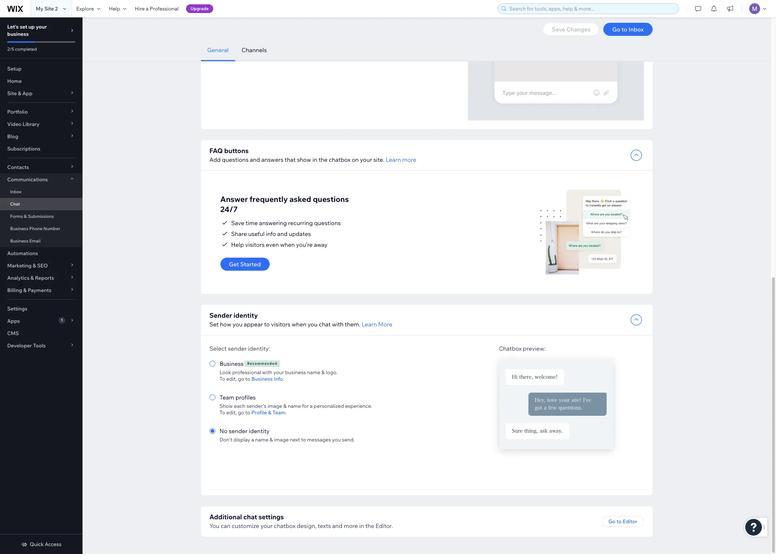 Task type: vqa. For each thing, say whether or not it's contained in the screenshot.
get started
yes



Task type: locate. For each thing, give the bounding box(es) containing it.
quick
[[30, 542, 44, 548]]

hi there, welcome!
[[513, 375, 558, 380]]

0 vertical spatial site
[[44, 5, 54, 12]]

identity down profile
[[249, 428, 270, 435]]

completed
[[15, 46, 37, 52]]

apps
[[7, 318, 20, 325]]

more inside additional chat settings you can customize your chatbox design, texts and more in the editor.
[[344, 523, 358, 530]]

identity inside sender identity set how you appear to visitors when you chat with them. learn more
[[234, 312, 258, 320]]

0 vertical spatial when
[[281, 241, 295, 249]]

0 vertical spatial in
[[313, 156, 318, 163]]

away
[[314, 241, 328, 249]]

billing & payments button
[[0, 284, 83, 297]]

0 horizontal spatial team
[[220, 394, 235, 402]]

team up show
[[220, 394, 235, 402]]

& left seo
[[33, 263, 36, 269]]

1 vertical spatial learn
[[362, 321, 377, 328]]

send.
[[342, 437, 355, 444]]

image inside no sender identity don't display a name & image next to messages you send.
[[274, 437, 289, 444]]

business inside the business recommended look professional with your business name & logo. to edit, go to business info .
[[285, 370, 306, 376]]

1 horizontal spatial chat
[[319, 321, 331, 328]]

additional chat settings you can customize your chatbox design, texts and more in the editor.
[[210, 514, 393, 530]]

chat inside sender identity set how you appear to visitors when you chat with them. learn more
[[319, 321, 331, 328]]

business for business recommended look professional with your business name & logo. to edit, go to business info .
[[220, 361, 244, 368]]

a right for on the bottom of the page
[[310, 403, 313, 410]]

info
[[266, 231, 276, 238]]

0 vertical spatial learn
[[386, 156, 401, 163]]

you
[[233, 321, 243, 328], [308, 321, 318, 328], [332, 437, 341, 444]]

business up automations
[[10, 238, 28, 244]]

0 vertical spatial the
[[319, 156, 328, 163]]

1 to from the top
[[220, 376, 225, 383]]

1 vertical spatial sender
[[229, 428, 248, 435]]

save time answering recurring questions share useful info and updates help visitors even when you're away
[[231, 220, 341, 249]]

go to inbox button
[[604, 23, 653, 36]]

1 vertical spatial in
[[360, 523, 364, 530]]

help
[[109, 5, 120, 12], [231, 241, 244, 249]]

your up questions.
[[560, 398, 570, 403]]

0 horizontal spatial inbox
[[10, 189, 22, 195]]

1 vertical spatial to
[[220, 410, 225, 416]]

learn left more
[[362, 321, 377, 328]]

0 horizontal spatial name
[[255, 437, 269, 444]]

1 horizontal spatial in
[[360, 523, 364, 530]]

0 horizontal spatial business
[[7, 31, 29, 37]]

0 horizontal spatial visitors
[[245, 241, 265, 249]]

learn right site.
[[386, 156, 401, 163]]

business down forms at the left top of page
[[10, 226, 28, 232]]

1 vertical spatial business
[[285, 370, 306, 376]]

1 vertical spatial image
[[274, 437, 289, 444]]

. inside the "team profiles show each sender's image & name for a personalized experience. to edit, go to profile & team ."
[[286, 410, 287, 416]]

0 vertical spatial questions
[[222, 156, 249, 163]]

1 vertical spatial edit,
[[227, 410, 237, 416]]

answer
[[221, 195, 248, 204]]

1 horizontal spatial inbox
[[629, 26, 645, 33]]

image left next
[[274, 437, 289, 444]]

chat left them.
[[319, 321, 331, 328]]

app
[[22, 90, 32, 97]]

more right texts
[[344, 523, 358, 530]]

1 vertical spatial the
[[366, 523, 375, 530]]

go for go to inbox
[[613, 26, 621, 33]]

1 horizontal spatial name
[[288, 403, 301, 410]]

2 vertical spatial name
[[255, 437, 269, 444]]

time
[[246, 220, 258, 227]]

1 horizontal spatial with
[[332, 321, 344, 328]]

profile & team button
[[252, 410, 286, 416]]

0 horizontal spatial more
[[344, 523, 358, 530]]

info
[[274, 376, 283, 383]]

name left for on the bottom of the page
[[288, 403, 301, 410]]

1 horizontal spatial site
[[44, 5, 54, 12]]

1 vertical spatial .
[[286, 410, 287, 416]]

few
[[549, 406, 557, 411]]

no sender identity don't display a name & image next to messages you send.
[[220, 428, 355, 444]]

go right the 'look' on the bottom left of the page
[[238, 376, 245, 383]]

0 vertical spatial .
[[283, 376, 285, 383]]

name left logo. at left
[[307, 370, 321, 376]]

& right profile
[[268, 410, 272, 416]]

next
[[290, 437, 300, 444]]

and left answers
[[250, 156, 260, 163]]

name
[[307, 370, 321, 376], [288, 403, 301, 410], [255, 437, 269, 444]]

0 vertical spatial identity
[[234, 312, 258, 320]]

to inside the "team profiles show each sender's image & name for a personalized experience. to edit, go to profile & team ."
[[246, 410, 251, 416]]

1 horizontal spatial visitors
[[271, 321, 291, 328]]

1 vertical spatial visitors
[[271, 321, 291, 328]]

name for recommended
[[307, 370, 321, 376]]

learn more link
[[362, 320, 393, 329]]

business up the 'look' on the bottom left of the page
[[220, 361, 244, 368]]

questions for add
[[222, 156, 249, 163]]

0 horizontal spatial in
[[313, 156, 318, 163]]

1 vertical spatial team
[[273, 410, 286, 416]]

sender right the select
[[228, 345, 247, 353]]

0 horizontal spatial chat
[[244, 514, 257, 522]]

learn inside sender identity set how you appear to visitors when you chat with them. learn more
[[362, 321, 377, 328]]

2 vertical spatial and
[[333, 523, 343, 530]]

& inside dropdown button
[[23, 287, 27, 294]]

business email
[[10, 238, 41, 244]]

number
[[44, 226, 60, 232]]

go inside button
[[613, 26, 621, 33]]

more right site.
[[403, 156, 417, 163]]

1 vertical spatial site
[[7, 90, 17, 97]]

your down settings
[[261, 523, 273, 530]]

1 vertical spatial go
[[238, 410, 245, 416]]

team profiles show each sender's image & name for a personalized experience. to edit, go to profile & team .
[[220, 394, 373, 416]]

0 vertical spatial with
[[332, 321, 344, 328]]

1 vertical spatial questions
[[313, 195, 349, 204]]

1 vertical spatial inbox
[[10, 189, 22, 195]]

to inside no sender identity don't display a name & image next to messages you send.
[[301, 437, 306, 444]]

more
[[379, 321, 393, 328]]

identity up appear
[[234, 312, 258, 320]]

texts
[[318, 523, 331, 530]]

chatbox left on
[[329, 156, 351, 163]]

2 to from the top
[[220, 410, 225, 416]]

visitors down the useful
[[245, 241, 265, 249]]

0 vertical spatial chatbox
[[329, 156, 351, 163]]

0 horizontal spatial help
[[109, 5, 120, 12]]

forms & submissions
[[10, 214, 54, 219]]

automations link
[[0, 248, 83, 260]]

your inside additional chat settings you can customize your chatbox design, texts and more in the editor.
[[261, 523, 273, 530]]

questions down buttons
[[222, 156, 249, 163]]

0 vertical spatial image
[[268, 403, 283, 410]]

1 vertical spatial help
[[231, 241, 244, 249]]

cms
[[7, 331, 19, 337]]

recommended
[[247, 362, 278, 366]]

1 vertical spatial identity
[[249, 428, 270, 435]]

to left each
[[220, 410, 225, 416]]

& inside popup button
[[33, 263, 36, 269]]

1 vertical spatial go
[[609, 519, 616, 526]]

and inside faq buttons add questions and answers that show in the chatbox on your site. learn more
[[250, 156, 260, 163]]

hi
[[513, 375, 518, 380]]

0 horizontal spatial learn
[[362, 321, 377, 328]]

to inside the business recommended look professional with your business name & logo. to edit, go to business info .
[[220, 376, 225, 383]]

edit, up profiles
[[227, 376, 237, 383]]

when inside sender identity set how you appear to visitors when you chat with them. learn more
[[292, 321, 307, 328]]

1 horizontal spatial and
[[278, 231, 288, 238]]

questions up away
[[315, 220, 341, 227]]

analytics
[[7, 275, 29, 282]]

name inside the business recommended look professional with your business name & logo. to edit, go to business info .
[[307, 370, 321, 376]]

add
[[210, 156, 221, 163]]

go down profiles
[[238, 410, 245, 416]]

video library
[[7, 121, 39, 128]]

a right display
[[252, 437, 254, 444]]

settings link
[[0, 303, 83, 315]]

image
[[268, 403, 283, 410], [274, 437, 289, 444]]

edit, up no
[[227, 410, 237, 416]]

with
[[332, 321, 344, 328], [263, 370, 273, 376]]

business info button
[[252, 376, 283, 383]]

1 go from the top
[[238, 376, 245, 383]]

questions inside answer frequently asked questions 24/7
[[313, 195, 349, 204]]

visitors right appear
[[271, 321, 291, 328]]

& right the "billing"
[[23, 287, 27, 294]]

portfolio button
[[0, 106, 83, 118]]

team
[[220, 394, 235, 402], [273, 410, 286, 416]]

0 vertical spatial name
[[307, 370, 321, 376]]

updates
[[289, 231, 311, 238]]

editor
[[623, 519, 638, 526]]

chat
[[319, 321, 331, 328], [244, 514, 257, 522]]

sender inside no sender identity don't display a name & image next to messages you send.
[[229, 428, 248, 435]]

0 vertical spatial go
[[238, 376, 245, 383]]

your inside faq buttons add questions and answers that show in the chatbox on your site. learn more
[[360, 156, 373, 163]]

sure thing, ask away.
[[513, 429, 564, 434]]

welcome!
[[535, 375, 558, 380]]

1 horizontal spatial team
[[273, 410, 286, 416]]

1 horizontal spatial learn
[[386, 156, 401, 163]]

0 horizontal spatial site
[[7, 90, 17, 97]]

to
[[220, 376, 225, 383], [220, 410, 225, 416]]

1 horizontal spatial more
[[403, 156, 417, 163]]

site down home
[[7, 90, 17, 97]]

to left professional
[[220, 376, 225, 383]]

2 horizontal spatial and
[[333, 523, 343, 530]]

sender for no
[[229, 428, 248, 435]]

profiles
[[236, 394, 256, 402]]

business
[[10, 226, 28, 232], [10, 238, 28, 244], [220, 361, 244, 368], [252, 376, 273, 383]]

cms link
[[0, 328, 83, 340]]

1 vertical spatial name
[[288, 403, 301, 410]]

the inside additional chat settings you can customize your chatbox design, texts and more in the editor.
[[366, 523, 375, 530]]

2 edit, from the top
[[227, 410, 237, 416]]

name inside no sender identity don't display a name & image next to messages you send.
[[255, 437, 269, 444]]

2 horizontal spatial you
[[332, 437, 341, 444]]

you
[[210, 523, 220, 530]]

analytics & reports
[[7, 275, 54, 282]]

1 horizontal spatial business
[[285, 370, 306, 376]]

team right profile
[[273, 410, 286, 416]]

the left editor.
[[366, 523, 375, 530]]

with left them.
[[332, 321, 344, 328]]

1 vertical spatial more
[[344, 523, 358, 530]]

option group containing business
[[210, 360, 500, 444]]

0 vertical spatial visitors
[[245, 241, 265, 249]]

0 horizontal spatial .
[[283, 376, 285, 383]]

2 horizontal spatial name
[[307, 370, 321, 376]]

forms & submissions link
[[0, 211, 83, 223]]

1 horizontal spatial help
[[231, 241, 244, 249]]

sender for select
[[228, 345, 247, 353]]

setup
[[7, 66, 22, 72]]

learn more link
[[386, 155, 417, 164]]

with inside the business recommended look professional with your business name & logo. to edit, go to business info .
[[263, 370, 273, 376]]

you inside no sender identity don't display a name & image next to messages you send.
[[332, 437, 341, 444]]

visitors
[[245, 241, 265, 249], [271, 321, 291, 328]]

& left app
[[18, 90, 21, 97]]

set
[[20, 24, 27, 30]]

Search for tools, apps, help & more... field
[[508, 4, 677, 14]]

a right got
[[545, 406, 547, 411]]

go down "search for tools, apps, help & more..." field
[[613, 26, 621, 33]]

subscriptions link
[[0, 143, 83, 155]]

help down 'share'
[[231, 241, 244, 249]]

site left 2 at left
[[44, 5, 54, 12]]

select sender identity:
[[210, 345, 270, 353]]

1 horizontal spatial .
[[286, 410, 287, 416]]

how
[[220, 321, 232, 328]]

your down recommended
[[274, 370, 284, 376]]

0 vertical spatial go
[[613, 26, 621, 33]]

1 vertical spatial chatbox
[[274, 523, 296, 530]]

0 vertical spatial to
[[220, 376, 225, 383]]

edit, inside the business recommended look professional with your business name & logo. to edit, go to business info .
[[227, 376, 237, 383]]

quick access button
[[21, 542, 61, 548]]

& left logo. at left
[[322, 370, 325, 376]]

go
[[613, 26, 621, 33], [609, 519, 616, 526]]

love
[[548, 398, 558, 403]]

identity inside no sender identity don't display a name & image next to messages you send.
[[249, 428, 270, 435]]

sender up display
[[229, 428, 248, 435]]

marketing
[[7, 263, 32, 269]]

your right on
[[360, 156, 373, 163]]

and right texts
[[333, 523, 343, 530]]

portfolio
[[7, 109, 28, 115]]

that
[[285, 156, 296, 163]]

name right display
[[255, 437, 269, 444]]

go
[[238, 376, 245, 383], [238, 410, 245, 416]]

go to editor button
[[603, 517, 645, 528]]

questions inside faq buttons add questions and answers that show in the chatbox on your site. learn more
[[222, 156, 249, 163]]

to
[[622, 26, 628, 33], [264, 321, 270, 328], [246, 376, 251, 383], [246, 410, 251, 416], [301, 437, 306, 444], [617, 519, 622, 526]]

& inside no sender identity don't display a name & image next to messages you send.
[[270, 437, 273, 444]]

image inside the "team profiles show each sender's image & name for a personalized experience. to edit, go to profile & team ."
[[268, 403, 283, 410]]

and right info
[[278, 231, 288, 238]]

0 vertical spatial more
[[403, 156, 417, 163]]

tab list containing general
[[201, 39, 653, 61]]

0 horizontal spatial you
[[233, 321, 243, 328]]

help left hire
[[109, 5, 120, 12]]

tab list
[[201, 39, 653, 61]]

1 vertical spatial and
[[278, 231, 288, 238]]

edit, inside the "team profiles show each sender's image & name for a personalized experience. to edit, go to profile & team ."
[[227, 410, 237, 416]]

. left for on the bottom of the page
[[286, 410, 287, 416]]

0 vertical spatial sender
[[228, 345, 247, 353]]

identity
[[234, 312, 258, 320], [249, 428, 270, 435]]

set
[[210, 321, 219, 328]]

0 vertical spatial business
[[7, 31, 29, 37]]

go to editor
[[609, 519, 638, 526]]

& right forms at the left top of page
[[24, 214, 27, 219]]

0 vertical spatial and
[[250, 156, 260, 163]]

questions right "asked"
[[313, 195, 349, 204]]

chatbox preview:
[[500, 345, 546, 353]]

channels button
[[235, 39, 274, 61]]

with down recommended
[[263, 370, 273, 376]]

0 horizontal spatial the
[[319, 156, 328, 163]]

in right show
[[313, 156, 318, 163]]

& left reports
[[31, 275, 34, 282]]

1 horizontal spatial chatbox
[[329, 156, 351, 163]]

image right profile
[[268, 403, 283, 410]]

0 vertical spatial help
[[109, 5, 120, 12]]

0 vertical spatial edit,
[[227, 376, 237, 383]]

billing
[[7, 287, 22, 294]]

1 horizontal spatial the
[[366, 523, 375, 530]]

settings
[[7, 306, 27, 312]]

2 go from the top
[[238, 410, 245, 416]]

in left editor.
[[360, 523, 364, 530]]

1 vertical spatial chat
[[244, 514, 257, 522]]

option group
[[210, 360, 500, 444]]

business right info
[[285, 370, 306, 376]]

. up the "team profiles show each sender's image & name for a personalized experience. to edit, go to profile & team ."
[[283, 376, 285, 383]]

1 edit, from the top
[[227, 376, 237, 383]]

go inside button
[[609, 519, 616, 526]]

settings
[[259, 514, 284, 522]]

your inside the business recommended look professional with your business name & logo. to edit, go to business info .
[[274, 370, 284, 376]]

0 vertical spatial chat
[[319, 321, 331, 328]]

0 horizontal spatial with
[[263, 370, 273, 376]]

the right show
[[319, 156, 328, 163]]

business down let's at the left top of the page
[[7, 31, 29, 37]]

business phone number link
[[0, 223, 83, 235]]

name inside the "team profiles show each sender's image & name for a personalized experience. to edit, go to profile & team ."
[[288, 403, 301, 410]]

0 vertical spatial inbox
[[629, 26, 645, 33]]

started
[[241, 261, 261, 268]]

2 vertical spatial questions
[[315, 220, 341, 227]]

marketing & seo
[[7, 263, 48, 269]]

& left next
[[270, 437, 273, 444]]

go left the editor
[[609, 519, 616, 526]]

chatbox down settings
[[274, 523, 296, 530]]

quick access
[[30, 542, 61, 548]]

1 vertical spatial when
[[292, 321, 307, 328]]

0 horizontal spatial and
[[250, 156, 260, 163]]

0 horizontal spatial chatbox
[[274, 523, 296, 530]]

inbox link
[[0, 186, 83, 198]]

1 vertical spatial with
[[263, 370, 273, 376]]

chat up customize
[[244, 514, 257, 522]]

hey, love your site! i've got a few questions.
[[535, 398, 592, 411]]

your right up
[[36, 24, 47, 30]]

chatbox inside additional chat settings you can customize your chatbox design, texts and more in the editor.
[[274, 523, 296, 530]]

business for business email
[[10, 238, 28, 244]]

go inside the "team profiles show each sender's image & name for a personalized experience. to edit, go to profile & team ."
[[238, 410, 245, 416]]



Task type: describe. For each thing, give the bounding box(es) containing it.
24/7
[[221, 205, 238, 214]]

phone
[[29, 226, 43, 232]]

and inside save time answering recurring questions share useful info and updates help visitors even when you're away
[[278, 231, 288, 238]]

payments
[[28, 287, 51, 294]]

i've
[[584, 398, 592, 403]]

home link
[[0, 75, 83, 87]]

each
[[234, 403, 246, 410]]

library
[[23, 121, 39, 128]]

2
[[55, 5, 58, 12]]

home
[[7, 78, 22, 84]]

messages
[[307, 437, 331, 444]]

my site 2
[[36, 5, 58, 12]]

name for profiles
[[288, 403, 301, 410]]

1 horizontal spatial you
[[308, 321, 318, 328]]

& inside the business recommended look professional with your business name & logo. to edit, go to business info .
[[322, 370, 325, 376]]

show
[[297, 156, 312, 163]]

chat
[[10, 201, 20, 207]]

channels
[[242, 46, 267, 54]]

my
[[36, 5, 43, 12]]

a inside no sender identity don't display a name & image next to messages you send.
[[252, 437, 254, 444]]

and inside additional chat settings you can customize your chatbox design, texts and more in the editor.
[[333, 523, 343, 530]]

preview:
[[524, 345, 546, 353]]

no
[[220, 428, 228, 435]]

general
[[207, 46, 229, 54]]

to inside sender identity set how you appear to visitors when you chat with them. learn more
[[264, 321, 270, 328]]

communications button
[[0, 174, 83, 186]]

get
[[229, 261, 239, 268]]

for
[[302, 403, 309, 410]]

faq
[[210, 147, 223, 155]]

personalized
[[314, 403, 344, 410]]

hey,
[[535, 398, 546, 403]]

inbox inside 'sidebar' 'element'
[[10, 189, 22, 195]]

contacts button
[[0, 161, 83, 174]]

business inside let's set up your business
[[7, 31, 29, 37]]

sure
[[513, 429, 523, 434]]

faq buttons add questions and answers that show in the chatbox on your site. learn more
[[210, 147, 417, 163]]

inbox inside button
[[629, 26, 645, 33]]

developer tools button
[[0, 340, 83, 352]]

0 vertical spatial team
[[220, 394, 235, 402]]

questions inside save time answering recurring questions share useful info and updates help visitors even when you're away
[[315, 220, 341, 227]]

a inside hey, love your site! i've got a few questions.
[[545, 406, 547, 411]]

to inside the business recommended look professional with your business name & logo. to edit, go to business info .
[[246, 376, 251, 383]]

business email link
[[0, 235, 83, 248]]

there,
[[520, 375, 534, 380]]

thing,
[[525, 429, 539, 434]]

visitors inside sender identity set how you appear to visitors when you chat with them. learn more
[[271, 321, 291, 328]]

help inside save time answering recurring questions share useful info and updates help visitors even when you're away
[[231, 241, 244, 249]]

go inside the business recommended look professional with your business name & logo. to edit, go to business info .
[[238, 376, 245, 383]]

to inside button
[[617, 519, 622, 526]]

help inside help button
[[109, 5, 120, 12]]

buttons
[[225, 147, 249, 155]]

access
[[45, 542, 61, 548]]

go for go to editor
[[609, 519, 616, 526]]

display
[[234, 437, 250, 444]]

up
[[28, 24, 35, 30]]

a inside the "team profiles show each sender's image & name for a personalized experience. to edit, go to profile & team ."
[[310, 403, 313, 410]]

a right hire
[[146, 5, 149, 12]]

analytics & reports button
[[0, 272, 83, 284]]

general button
[[201, 39, 235, 61]]

business for business phone number
[[10, 226, 28, 232]]

business down recommended
[[252, 376, 273, 383]]

contacts
[[7, 164, 29, 171]]

your inside let's set up your business
[[36, 24, 47, 30]]

recurring
[[288, 220, 313, 227]]

& left for on the bottom of the page
[[284, 403, 287, 410]]

away.
[[550, 429, 564, 434]]

to inside the "team profiles show each sender's image & name for a personalized experience. to edit, go to profile & team ."
[[220, 410, 225, 416]]

site & app
[[7, 90, 32, 97]]

even
[[266, 241, 279, 249]]

submissions
[[28, 214, 54, 219]]

sender's
[[247, 403, 267, 410]]

setup link
[[0, 63, 83, 75]]

with inside sender identity set how you appear to visitors when you chat with them. learn more
[[332, 321, 344, 328]]

go to inbox
[[613, 26, 645, 33]]

visitors inside save time answering recurring questions share useful info and updates help visitors even when you're away
[[245, 241, 265, 249]]

your inside hey, love your site! i've got a few questions.
[[560, 398, 570, 403]]

learn inside faq buttons add questions and answers that show in the chatbox on your site. learn more
[[386, 156, 401, 163]]

chat inside additional chat settings you can customize your chatbox design, texts and more in the editor.
[[244, 514, 257, 522]]

share
[[231, 231, 247, 238]]

when inside save time answering recurring questions share useful info and updates help visitors even when you're away
[[281, 241, 295, 249]]

save
[[231, 220, 245, 227]]

subscriptions
[[7, 146, 40, 152]]

can
[[221, 523, 231, 530]]

billing & payments
[[7, 287, 51, 294]]

in inside additional chat settings you can customize your chatbox design, texts and more in the editor.
[[360, 523, 364, 530]]

chatbox inside faq buttons add questions and answers that show in the chatbox on your site. learn more
[[329, 156, 351, 163]]

on
[[352, 156, 359, 163]]

sidebar element
[[0, 17, 83, 555]]

get started button
[[221, 258, 270, 271]]

to inside button
[[622, 26, 628, 33]]

frequently
[[250, 195, 288, 204]]

business recommended look professional with your business name & logo. to edit, go to business info .
[[220, 361, 338, 383]]

sender identity set how you appear to visitors when you chat with them. learn more
[[210, 312, 393, 328]]

2/5 completed
[[7, 46, 37, 52]]

show
[[220, 403, 233, 410]]

questions for asked
[[313, 195, 349, 204]]

in inside faq buttons add questions and answers that show in the chatbox on your site. learn more
[[313, 156, 318, 163]]

answering
[[259, 220, 287, 227]]

video library button
[[0, 118, 83, 130]]

got
[[535, 406, 543, 411]]

the inside faq buttons add questions and answers that show in the chatbox on your site. learn more
[[319, 156, 328, 163]]

don't
[[220, 437, 233, 444]]

site inside popup button
[[7, 90, 17, 97]]

experience.
[[346, 403, 373, 410]]

design,
[[297, 523, 317, 530]]

asked
[[290, 195, 312, 204]]

business phone number
[[10, 226, 60, 232]]

editor.
[[376, 523, 393, 530]]

professional
[[233, 370, 261, 376]]

upgrade button
[[186, 4, 213, 13]]

automations
[[7, 250, 38, 257]]

2/5
[[7, 46, 14, 52]]

more inside faq buttons add questions and answers that show in the chatbox on your site. learn more
[[403, 156, 417, 163]]

identity:
[[248, 345, 270, 353]]

. inside the business recommended look professional with your business name & logo. to edit, go to business info .
[[283, 376, 285, 383]]



